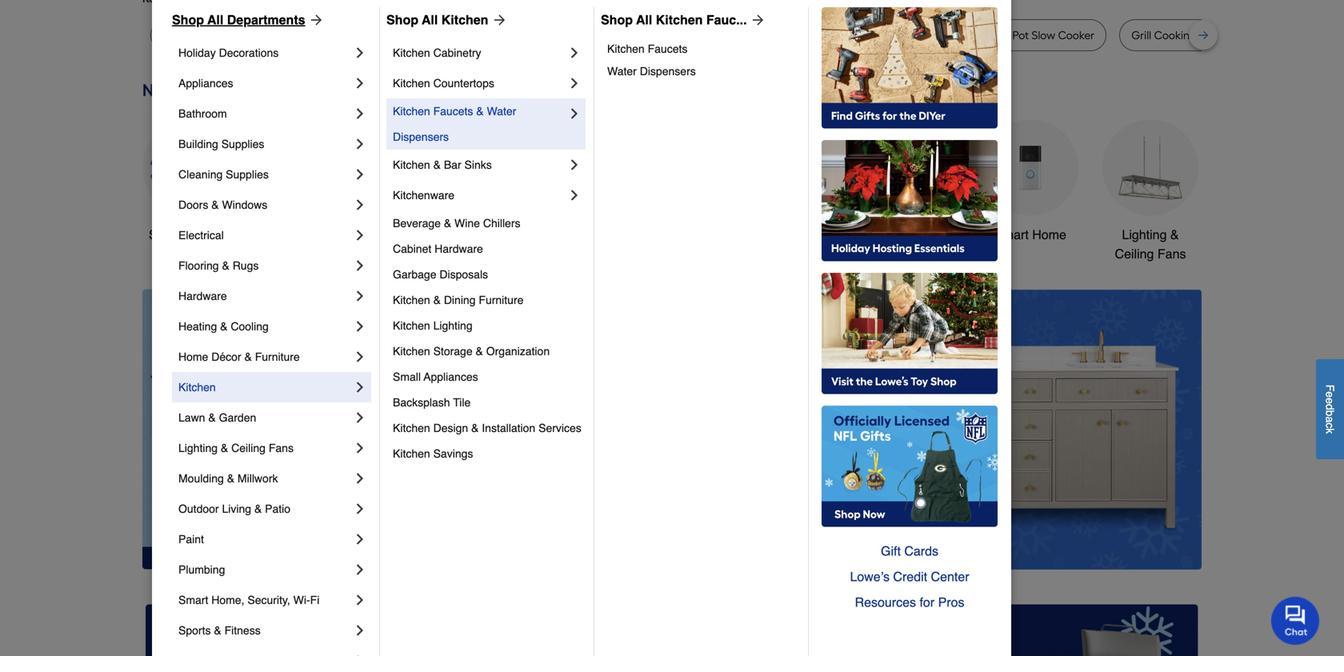 Task type: describe. For each thing, give the bounding box(es) containing it.
decorations for holiday
[[219, 46, 279, 59]]

& inside lighting & ceiling fans
[[1171, 227, 1179, 242]]

kitchen & bar sinks
[[393, 158, 492, 171]]

credit
[[893, 569, 928, 584]]

backsplash tile
[[393, 396, 471, 409]]

sports & fitness
[[178, 624, 261, 637]]

sports
[[178, 624, 211, 637]]

smart home
[[995, 227, 1067, 242]]

wi-
[[293, 594, 310, 607]]

grill cooking grate & warming rack
[[1132, 28, 1317, 42]]

garden
[[219, 411, 256, 424]]

0 vertical spatial bathroom
[[178, 107, 227, 120]]

up to 40 percent off select vanities. plus get free local delivery on select vanities. image
[[427, 289, 1202, 570]]

water dispensers link
[[607, 60, 797, 82]]

all for shop all deals
[[182, 227, 196, 242]]

wine
[[455, 217, 480, 230]]

moulding
[[178, 472, 224, 485]]

cards
[[905, 544, 939, 559]]

rugs
[[233, 259, 259, 272]]

microwave countertop
[[479, 28, 595, 42]]

3 slow from the left
[[1032, 28, 1056, 42]]

2 e from the top
[[1324, 398, 1337, 404]]

patio
[[265, 503, 291, 515]]

grill
[[1132, 28, 1152, 42]]

chevron right image for hardware
[[352, 288, 368, 304]]

departments
[[227, 12, 305, 27]]

kitchen for kitchen faucets
[[607, 42, 645, 55]]

dining
[[444, 294, 476, 307]]

fi
[[310, 594, 320, 607]]

fitness
[[225, 624, 261, 637]]

shop
[[149, 227, 179, 242]]

millwork
[[238, 472, 278, 485]]

get up to 2 free select tools or batteries when you buy 1 with select purchases. image
[[146, 604, 480, 656]]

bar
[[444, 158, 461, 171]]

chevron right image for outdoor living & patio
[[352, 501, 368, 517]]

flooring & rugs link
[[178, 251, 352, 281]]

find gifts for the diyer. image
[[822, 7, 998, 129]]

chevron right image for heating & cooling
[[352, 319, 368, 335]]

hardware link
[[178, 281, 352, 311]]

lowe's
[[850, 569, 890, 584]]

chevron right image for kitchen countertops
[[567, 75, 583, 91]]

triple slow cooker
[[348, 28, 442, 42]]

kitchen savings
[[393, 447, 473, 460]]

shop for shop all kitchen
[[387, 12, 419, 27]]

hardware inside cabinet hardware link
[[435, 242, 483, 255]]

plumbing link
[[178, 555, 352, 585]]

chevron right image for lawn & garden
[[352, 410, 368, 426]]

chevron right image for kitchen faucets & water dispensers
[[567, 106, 583, 122]]

gift
[[881, 544, 901, 559]]

lawn
[[178, 411, 205, 424]]

kitchen for kitchen design & installation services
[[393, 422, 430, 435]]

hardware inside hardware link
[[178, 290, 227, 303]]

services
[[539, 422, 582, 435]]

chevron right image for lighting & ceiling fans
[[352, 440, 368, 456]]

kitchen faucets
[[607, 42, 688, 55]]

kitchen storage & organization link
[[393, 339, 583, 364]]

2 cooking from the left
[[1154, 28, 1197, 42]]

chevron right image for kitchenware
[[567, 187, 583, 203]]

dispensers inside kitchen faucets & water dispensers
[[393, 130, 449, 143]]

countertop
[[537, 28, 595, 42]]

gift cards
[[881, 544, 939, 559]]

outdoor for outdoor tools & equipment
[[745, 227, 791, 242]]

1 vertical spatial bathroom
[[883, 227, 939, 242]]

beverage & wine chillers
[[393, 217, 521, 230]]

lowe's credit center link
[[822, 564, 998, 590]]

chevron right image for electrical
[[352, 227, 368, 243]]

chevron right image for moulding & millwork
[[352, 471, 368, 487]]

food
[[632, 28, 657, 42]]

shop for shop all departments
[[172, 12, 204, 27]]

shop for shop all kitchen fauc...
[[601, 12, 633, 27]]

chevron right image for building supplies
[[352, 136, 368, 152]]

ceiling inside lighting & ceiling fans
[[1115, 246, 1154, 261]]

up to 35 percent off select small appliances. image
[[505, 604, 839, 656]]

chevron right image for bathroom
[[352, 106, 368, 122]]

& inside outdoor tools & equipment
[[828, 227, 837, 242]]

garbage disposals
[[393, 268, 488, 281]]

shop all kitchen fauc...
[[601, 12, 747, 27]]

kitchen faucets link
[[607, 38, 797, 60]]

triple
[[348, 28, 376, 42]]

heating & cooling link
[[178, 311, 352, 342]]

kitchen for kitchen faucets & water dispensers
[[393, 105, 430, 118]]

pot for crock pot cooking pot
[[771, 28, 788, 42]]

home décor & furniture link
[[178, 342, 352, 372]]

kitchen lighting link
[[393, 313, 583, 339]]

shop all kitchen
[[387, 12, 489, 27]]

home décor & furniture
[[178, 351, 300, 363]]

chevron right image for kitchen cabinetry
[[567, 45, 583, 61]]

plumbing
[[178, 563, 225, 576]]

grate
[[1200, 28, 1229, 42]]

kitchen & bar sinks link
[[393, 150, 567, 180]]

disposals
[[440, 268, 488, 281]]

shop all kitchen link
[[387, 10, 508, 30]]

christmas
[[522, 227, 579, 242]]

resources
[[855, 595, 916, 610]]

center
[[931, 569, 970, 584]]

chevron right image for holiday decorations
[[352, 45, 368, 61]]

chevron right image for home décor & furniture
[[352, 349, 368, 365]]

a
[[1324, 417, 1337, 423]]

1 cooker from the left
[[189, 28, 226, 42]]

security,
[[248, 594, 290, 607]]

design
[[433, 422, 468, 435]]

storage
[[433, 345, 473, 358]]

& inside 'link'
[[444, 217, 452, 230]]

pot for instant pot
[[927, 28, 943, 42]]

supplies for cleaning supplies
[[226, 168, 269, 181]]

chevron right image for kitchen
[[352, 379, 368, 395]]

savings
[[433, 447, 473, 460]]

home inside "link"
[[1033, 227, 1067, 242]]

living
[[222, 503, 251, 515]]

for
[[920, 595, 935, 610]]

moulding & millwork
[[178, 472, 278, 485]]

supplies for building supplies
[[221, 138, 264, 150]]

smart for smart home, security, wi-fi
[[178, 594, 208, 607]]

cabinet hardware link
[[393, 236, 583, 262]]

arrow right image
[[305, 12, 325, 28]]

kitchen savings link
[[393, 441, 583, 467]]

chevron right image for plumbing
[[352, 562, 368, 578]]

scroll to item #2 image
[[771, 540, 810, 547]]

crock pot slow cooker
[[980, 28, 1095, 42]]

kitchen countertops link
[[393, 68, 567, 98]]

garbage
[[393, 268, 437, 281]]

garbage disposals link
[[393, 262, 583, 287]]

kitchen for kitchen & bar sinks
[[393, 158, 430, 171]]

sinks
[[465, 158, 492, 171]]

furniture for home décor & furniture
[[255, 351, 300, 363]]

c
[[1324, 423, 1337, 428]]

installation
[[482, 422, 536, 435]]

3 pot from the left
[[836, 28, 852, 42]]

kitchen for kitchen storage & organization
[[393, 345, 430, 358]]

deals
[[199, 227, 232, 242]]

1 cooking from the left
[[791, 28, 833, 42]]

small appliances
[[393, 371, 478, 383]]

kitchenware
[[393, 189, 455, 202]]

lawn & garden link
[[178, 403, 352, 433]]

equipment
[[760, 246, 821, 261]]

0 vertical spatial fans
[[1158, 246, 1186, 261]]

crock for crock pot
[[262, 28, 292, 42]]

chevron right image for kitchen & bar sinks
[[567, 157, 583, 173]]

f e e d b a c k
[[1324, 385, 1337, 434]]

chevron right image for sports & fitness
[[352, 623, 368, 639]]

0 horizontal spatial ceiling
[[231, 442, 266, 455]]

2 slow from the left
[[379, 28, 402, 42]]



Task type: vqa. For each thing, say whether or not it's contained in the screenshot.
48 Add
no



Task type: locate. For each thing, give the bounding box(es) containing it.
visit the lowe's toy shop. image
[[822, 273, 998, 395]]

crock right the instant pot on the right top of the page
[[980, 28, 1010, 42]]

shop up triple slow cooker
[[387, 12, 419, 27]]

pot for crock pot slow cooker
[[1013, 28, 1029, 42]]

arrow right image for shop all kitchen fauc...
[[747, 12, 766, 28]]

kitchen for kitchen countertops
[[393, 77, 430, 90]]

0 horizontal spatial outdoor
[[178, 503, 219, 515]]

up to 30 percent off select grills and accessories. image
[[865, 604, 1199, 656]]

shop up food
[[601, 12, 633, 27]]

supplies up windows
[[226, 168, 269, 181]]

chat invite button image
[[1272, 596, 1321, 645]]

0 horizontal spatial fans
[[269, 442, 294, 455]]

1 horizontal spatial slow
[[379, 28, 402, 42]]

1 horizontal spatial bathroom
[[883, 227, 939, 242]]

small
[[393, 371, 421, 383]]

0 horizontal spatial arrow right image
[[489, 12, 508, 28]]

arrow right image inside shop all kitchen fauc... link
[[747, 12, 766, 28]]

building supplies link
[[178, 129, 352, 159]]

1 vertical spatial faucets
[[433, 105, 473, 118]]

kitchen for kitchen savings
[[393, 447, 430, 460]]

decorations for christmas
[[516, 246, 585, 261]]

0 vertical spatial furniture
[[479, 294, 524, 307]]

paint link
[[178, 524, 352, 555]]

furniture down 'heating & cooling' link at the left of the page
[[255, 351, 300, 363]]

dispensers up the kitchen & bar sinks
[[393, 130, 449, 143]]

all up food
[[636, 12, 652, 27]]

2 tools from the left
[[795, 227, 824, 242]]

1 horizontal spatial home
[[1033, 227, 1067, 242]]

1 horizontal spatial appliances
[[424, 371, 478, 383]]

dispensers down the kitchen faucets
[[640, 65, 696, 78]]

cooking
[[791, 28, 833, 42], [1154, 28, 1197, 42]]

0 horizontal spatial tools
[[416, 227, 446, 242]]

smart for smart home
[[995, 227, 1029, 242]]

small appliances link
[[393, 364, 583, 390]]

tools up cabinet hardware
[[416, 227, 446, 242]]

0 vertical spatial smart
[[995, 227, 1029, 242]]

2 horizontal spatial cooker
[[1058, 28, 1095, 42]]

pros
[[938, 595, 965, 610]]

cabinetry
[[433, 46, 481, 59]]

lighting inside lighting & ceiling fans
[[1122, 227, 1167, 242]]

1 horizontal spatial lighting & ceiling fans link
[[1103, 120, 1199, 264]]

christmas decorations link
[[503, 120, 599, 264]]

0 vertical spatial lighting & ceiling fans
[[1115, 227, 1186, 261]]

electrical
[[178, 229, 224, 242]]

appliances down storage
[[424, 371, 478, 383]]

all for shop all departments
[[207, 12, 224, 27]]

0 horizontal spatial hardware
[[178, 290, 227, 303]]

1 horizontal spatial tools
[[795, 227, 824, 242]]

outdoor inside outdoor living & patio link
[[178, 503, 219, 515]]

cabinet hardware
[[393, 242, 483, 255]]

shop all departments
[[172, 12, 305, 27]]

2 horizontal spatial slow
[[1032, 28, 1056, 42]]

shop these last-minute gifts. $99 or less. quantities are limited and won't last. image
[[142, 289, 401, 569]]

furniture for kitchen & dining furniture
[[479, 294, 524, 307]]

beverage
[[393, 217, 441, 230]]

beverage & wine chillers link
[[393, 210, 583, 236]]

2 horizontal spatial arrow right image
[[1172, 429, 1188, 445]]

2 cooker from the left
[[405, 28, 442, 42]]

instant pot
[[889, 28, 943, 42]]

moulding & millwork link
[[178, 463, 352, 494]]

crock for crock pot slow cooker
[[980, 28, 1010, 42]]

1 crock from the left
[[262, 28, 292, 42]]

rack
[[1293, 28, 1317, 42]]

3 cooker from the left
[[1058, 28, 1095, 42]]

supplies inside "cleaning supplies" link
[[226, 168, 269, 181]]

5 pot from the left
[[1013, 28, 1029, 42]]

0 vertical spatial lighting & ceiling fans link
[[1103, 120, 1199, 264]]

0 horizontal spatial shop
[[172, 12, 204, 27]]

recommended searches for you heading
[[142, 0, 1202, 6]]

decorations inside holiday decorations link
[[219, 46, 279, 59]]

officially licensed n f l gifts. shop now. image
[[822, 406, 998, 527]]

smart home link
[[983, 120, 1079, 244]]

decorations down shop all departments "link" at the top
[[219, 46, 279, 59]]

3 crock from the left
[[980, 28, 1010, 42]]

1 vertical spatial smart
[[178, 594, 208, 607]]

dispensers inside water dispensers link
[[640, 65, 696, 78]]

1 horizontal spatial water
[[607, 65, 637, 78]]

1 e from the top
[[1324, 392, 1337, 398]]

outdoor for outdoor living & patio
[[178, 503, 219, 515]]

chevron right image for appliances
[[352, 75, 368, 91]]

cleaning supplies link
[[178, 159, 352, 190]]

shop up slow cooker at the left of the page
[[172, 12, 204, 27]]

1 vertical spatial home
[[178, 351, 208, 363]]

1 vertical spatial lighting & ceiling fans
[[178, 442, 294, 455]]

décor
[[211, 351, 241, 363]]

chevron right image
[[352, 106, 368, 122], [567, 106, 583, 122], [352, 136, 368, 152], [352, 166, 368, 182], [352, 197, 368, 213], [352, 258, 368, 274], [352, 288, 368, 304], [352, 349, 368, 365], [352, 379, 368, 395], [352, 440, 368, 456], [352, 471, 368, 487], [352, 623, 368, 639], [352, 653, 368, 656]]

0 vertical spatial supplies
[[221, 138, 264, 150]]

scroll to item #5 element
[[886, 539, 928, 548]]

flooring
[[178, 259, 219, 272]]

bathroom
[[178, 107, 227, 120], [883, 227, 939, 242]]

4 pot from the left
[[927, 28, 943, 42]]

decorations inside 'christmas decorations' link
[[516, 246, 585, 261]]

0 vertical spatial decorations
[[219, 46, 279, 59]]

0 horizontal spatial home
[[178, 351, 208, 363]]

0 horizontal spatial lighting & ceiling fans
[[178, 442, 294, 455]]

1 horizontal spatial lighting
[[433, 319, 473, 332]]

shop all deals
[[149, 227, 232, 242]]

1 vertical spatial outdoor
[[178, 503, 219, 515]]

tools link
[[383, 120, 479, 244]]

all
[[207, 12, 224, 27], [422, 12, 438, 27], [636, 12, 652, 27], [182, 227, 196, 242]]

water down the kitchen faucets
[[607, 65, 637, 78]]

1 horizontal spatial outdoor
[[745, 227, 791, 242]]

outdoor living & patio
[[178, 503, 291, 515]]

building
[[178, 138, 218, 150]]

e
[[1324, 392, 1337, 398], [1324, 398, 1337, 404]]

1 horizontal spatial dispensers
[[640, 65, 696, 78]]

2 horizontal spatial shop
[[601, 12, 633, 27]]

2 crock from the left
[[739, 28, 769, 42]]

cooker down shop all kitchen
[[405, 28, 442, 42]]

shop
[[172, 12, 204, 27], [387, 12, 419, 27], [601, 12, 633, 27]]

1 horizontal spatial fans
[[1158, 246, 1186, 261]]

all inside "link"
[[207, 12, 224, 27]]

outdoor down moulding at the bottom left of page
[[178, 503, 219, 515]]

1 horizontal spatial lighting & ceiling fans
[[1115, 227, 1186, 261]]

0 horizontal spatial dispensers
[[393, 130, 449, 143]]

1 horizontal spatial furniture
[[479, 294, 524, 307]]

faucets down food warmer
[[648, 42, 688, 55]]

outdoor tools & equipment
[[745, 227, 837, 261]]

scroll to item #4 image
[[848, 540, 886, 547]]

1 horizontal spatial cooker
[[405, 28, 442, 42]]

1 horizontal spatial bathroom link
[[863, 120, 959, 244]]

chevron right image for paint
[[352, 531, 368, 547]]

2 shop from the left
[[387, 12, 419, 27]]

1 vertical spatial hardware
[[178, 290, 227, 303]]

& inside kitchen faucets & water dispensers
[[476, 105, 484, 118]]

cooker up holiday
[[189, 28, 226, 42]]

2 vertical spatial lighting
[[178, 442, 218, 455]]

furniture up kitchen lighting link
[[479, 294, 524, 307]]

chevron right image
[[352, 45, 368, 61], [567, 45, 583, 61], [352, 75, 368, 91], [567, 75, 583, 91], [567, 157, 583, 173], [567, 187, 583, 203], [352, 227, 368, 243], [352, 319, 368, 335], [352, 410, 368, 426], [352, 501, 368, 517], [352, 531, 368, 547], [352, 562, 368, 578], [352, 592, 368, 608]]

tools up equipment
[[795, 227, 824, 242]]

kitchen cabinetry link
[[393, 38, 567, 68]]

appliances link
[[178, 68, 352, 98]]

all for shop all kitchen
[[422, 12, 438, 27]]

1 horizontal spatial decorations
[[516, 246, 585, 261]]

shop inside "link"
[[172, 12, 204, 27]]

slow cooker
[[162, 28, 226, 42]]

crock for crock pot cooking pot
[[739, 28, 769, 42]]

faucets inside kitchen faucets & water dispensers
[[433, 105, 473, 118]]

0 vertical spatial appliances
[[178, 77, 233, 90]]

shop all kitchen fauc... link
[[601, 10, 766, 30]]

0 horizontal spatial faucets
[[433, 105, 473, 118]]

holiday hosting essentials. image
[[822, 140, 998, 262]]

0 horizontal spatial bathroom
[[178, 107, 227, 120]]

smart home, security, wi-fi link
[[178, 585, 352, 615]]

tile
[[453, 396, 471, 409]]

arrow right image for shop all kitchen
[[489, 12, 508, 28]]

1 horizontal spatial ceiling
[[1115, 246, 1154, 261]]

kitchen countertops
[[393, 77, 494, 90]]

1 vertical spatial decorations
[[516, 246, 585, 261]]

kitchen for kitchen & dining furniture
[[393, 294, 430, 307]]

0 vertical spatial ceiling
[[1115, 246, 1154, 261]]

3 shop from the left
[[601, 12, 633, 27]]

smart
[[995, 227, 1029, 242], [178, 594, 208, 607]]

1 vertical spatial lighting
[[433, 319, 473, 332]]

0 vertical spatial dispensers
[[640, 65, 696, 78]]

1 vertical spatial water
[[487, 105, 516, 118]]

faucets down kitchen countertops
[[433, 105, 473, 118]]

0 horizontal spatial water
[[487, 105, 516, 118]]

0 horizontal spatial smart
[[178, 594, 208, 607]]

water down kitchen countertops link
[[487, 105, 516, 118]]

1 horizontal spatial crock
[[739, 28, 769, 42]]

1 tools from the left
[[416, 227, 446, 242]]

building supplies
[[178, 138, 264, 150]]

decorations down "christmas" on the top of page
[[516, 246, 585, 261]]

cleaning
[[178, 168, 223, 181]]

supplies inside "building supplies" link
[[221, 138, 264, 150]]

1 vertical spatial supplies
[[226, 168, 269, 181]]

appliances
[[178, 77, 233, 90], [424, 371, 478, 383]]

backsplash tile link
[[393, 390, 583, 415]]

smart home, security, wi-fi
[[178, 594, 320, 607]]

cleaning supplies
[[178, 168, 269, 181]]

0 vertical spatial hardware
[[435, 242, 483, 255]]

food warmer
[[632, 28, 702, 42]]

1 pot from the left
[[295, 28, 311, 42]]

faucets for kitchen faucets
[[648, 42, 688, 55]]

arrow right image
[[489, 12, 508, 28], [747, 12, 766, 28], [1172, 429, 1188, 445]]

arrow right image inside shop all kitchen link
[[489, 12, 508, 28]]

warmer
[[660, 28, 702, 42]]

b
[[1324, 410, 1337, 417]]

1 horizontal spatial cooking
[[1154, 28, 1197, 42]]

appliances down holiday
[[178, 77, 233, 90]]

hardware down beverage & wine chillers
[[435, 242, 483, 255]]

smart inside "link"
[[995, 227, 1029, 242]]

kitchen lighting
[[393, 319, 473, 332]]

shop all deals link
[[142, 120, 238, 244]]

all up 'kitchen cabinetry'
[[422, 12, 438, 27]]

chillers
[[483, 217, 521, 230]]

2 horizontal spatial crock
[[980, 28, 1010, 42]]

paint
[[178, 533, 204, 546]]

0 vertical spatial lighting
[[1122, 227, 1167, 242]]

0 horizontal spatial slow
[[162, 28, 186, 42]]

1 horizontal spatial hardware
[[435, 242, 483, 255]]

1 vertical spatial appliances
[[424, 371, 478, 383]]

0 horizontal spatial cooker
[[189, 28, 226, 42]]

0 horizontal spatial decorations
[[219, 46, 279, 59]]

crock down fauc...
[[739, 28, 769, 42]]

1 horizontal spatial smart
[[995, 227, 1029, 242]]

crock down departments
[[262, 28, 292, 42]]

1 slow from the left
[[162, 28, 186, 42]]

new deals every day during 25 days of deals image
[[142, 77, 1202, 104]]

all right shop
[[182, 227, 196, 242]]

1 horizontal spatial faucets
[[648, 42, 688, 55]]

0 horizontal spatial appliances
[[178, 77, 233, 90]]

fauc...
[[707, 12, 747, 27]]

1 horizontal spatial arrow right image
[[747, 12, 766, 28]]

crock
[[262, 28, 292, 42], [739, 28, 769, 42], [980, 28, 1010, 42]]

kitchen
[[442, 12, 489, 27], [656, 12, 703, 27], [607, 42, 645, 55], [393, 46, 430, 59], [393, 77, 430, 90], [393, 105, 430, 118], [393, 158, 430, 171], [393, 294, 430, 307], [393, 319, 430, 332], [393, 345, 430, 358], [178, 381, 216, 394], [393, 422, 430, 435], [393, 447, 430, 460]]

bathroom link
[[178, 98, 352, 129], [863, 120, 959, 244]]

kitchenware link
[[393, 180, 567, 210]]

water inside kitchen faucets & water dispensers
[[487, 105, 516, 118]]

cooker left "grill"
[[1058, 28, 1095, 42]]

all for shop all kitchen fauc...
[[636, 12, 652, 27]]

chevron right image for doors & windows
[[352, 197, 368, 213]]

kitchen for kitchen lighting
[[393, 319, 430, 332]]

0 horizontal spatial crock
[[262, 28, 292, 42]]

hardware
[[435, 242, 483, 255], [178, 290, 227, 303]]

2 horizontal spatial lighting
[[1122, 227, 1167, 242]]

e up b
[[1324, 398, 1337, 404]]

flooring & rugs
[[178, 259, 259, 272]]

chevron right image for flooring & rugs
[[352, 258, 368, 274]]

lowe's credit center
[[850, 569, 970, 584]]

1 vertical spatial dispensers
[[393, 130, 449, 143]]

slow
[[162, 28, 186, 42], [379, 28, 402, 42], [1032, 28, 1056, 42]]

outdoor tools & equipment link
[[743, 120, 839, 264]]

1 vertical spatial furniture
[[255, 351, 300, 363]]

kitchen design & installation services
[[393, 422, 582, 435]]

hardware down the flooring
[[178, 290, 227, 303]]

supplies up cleaning supplies
[[221, 138, 264, 150]]

arrow left image
[[440, 429, 456, 445]]

lighting & ceiling fans
[[1115, 227, 1186, 261], [178, 442, 294, 455]]

lighting inside kitchen lighting link
[[433, 319, 473, 332]]

1 vertical spatial fans
[[269, 442, 294, 455]]

doors & windows
[[178, 198, 268, 211]]

windows
[[222, 198, 268, 211]]

christmas decorations
[[516, 227, 585, 261]]

outdoor inside outdoor tools & equipment
[[745, 227, 791, 242]]

1 vertical spatial lighting & ceiling fans link
[[178, 433, 352, 463]]

0 vertical spatial home
[[1033, 227, 1067, 242]]

2 pot from the left
[[771, 28, 788, 42]]

0 vertical spatial outdoor
[[745, 227, 791, 242]]

0 horizontal spatial lighting & ceiling fans link
[[178, 433, 352, 463]]

all up slow cooker at the left of the page
[[207, 12, 224, 27]]

0 vertical spatial water
[[607, 65, 637, 78]]

1 shop from the left
[[172, 12, 204, 27]]

water
[[607, 65, 637, 78], [487, 105, 516, 118]]

holiday
[[178, 46, 216, 59]]

chevron right image for smart home, security, wi-fi
[[352, 592, 368, 608]]

faucets for kitchen faucets & water dispensers
[[433, 105, 473, 118]]

kitchen inside kitchen faucets & water dispensers
[[393, 105, 430, 118]]

gift cards link
[[822, 539, 998, 564]]

outdoor up equipment
[[745, 227, 791, 242]]

kitchen cabinetry
[[393, 46, 481, 59]]

kitchen design & installation services link
[[393, 415, 583, 441]]

kitchen storage & organization
[[393, 345, 550, 358]]

0 horizontal spatial bathroom link
[[178, 98, 352, 129]]

kitchen for kitchen cabinetry
[[393, 46, 430, 59]]

organization
[[486, 345, 550, 358]]

1 vertical spatial ceiling
[[231, 442, 266, 455]]

heating
[[178, 320, 217, 333]]

tools inside outdoor tools & equipment
[[795, 227, 824, 242]]

chevron right image for cleaning supplies
[[352, 166, 368, 182]]

0 vertical spatial faucets
[[648, 42, 688, 55]]

0 horizontal spatial furniture
[[255, 351, 300, 363]]

lighting & ceiling fans link
[[1103, 120, 1199, 264], [178, 433, 352, 463]]

0 horizontal spatial cooking
[[791, 28, 833, 42]]

pot for crock pot
[[295, 28, 311, 42]]

1 horizontal spatial shop
[[387, 12, 419, 27]]

lawn & garden
[[178, 411, 256, 424]]

e up d
[[1324, 392, 1337, 398]]

0 horizontal spatial lighting
[[178, 442, 218, 455]]



